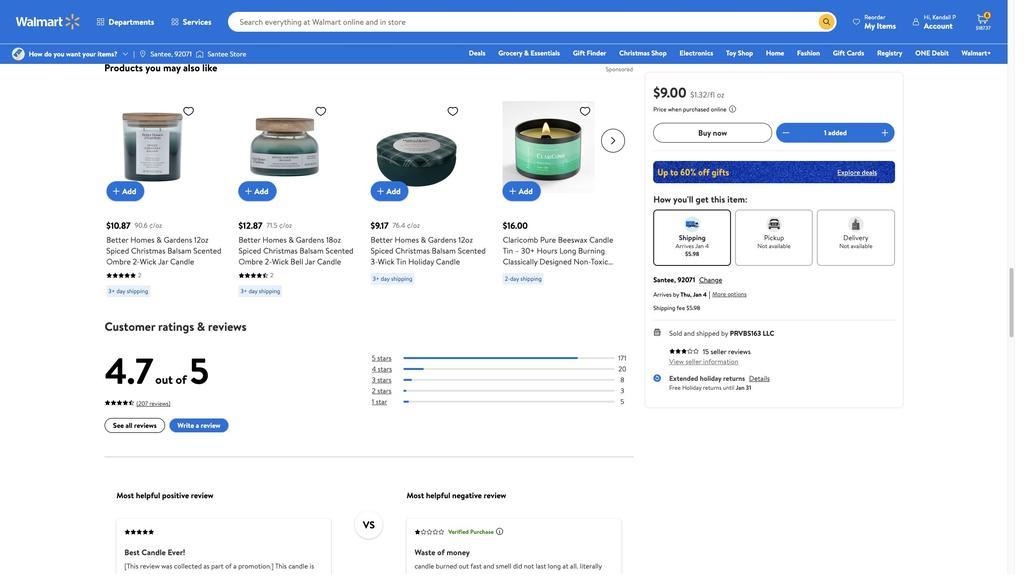 Task type: locate. For each thing, give the bounding box(es) containing it.
0 vertical spatial a
[[196, 421, 199, 431]]

4 up '3 stars'
[[372, 365, 376, 375]]

better down $12.87 on the left top of page
[[239, 235, 261, 246]]

0 vertical spatial how
[[29, 49, 43, 59]]

burned up (melted)
[[436, 562, 457, 572]]

balsam for $10.87
[[167, 246, 192, 257]]

back
[[278, 25, 294, 36]]

christmas inside the $9.17 76.4 ¢/oz better homes & gardens 12oz spiced christmas balsam scented 3-wick tin holiday candle
[[396, 246, 430, 257]]

| up the products
[[133, 49, 135, 59]]

1 horizontal spatial candle
[[415, 562, 434, 572]]

holiday right free
[[683, 384, 702, 392]]

wick inside $12.87 71.5 ¢/oz better homes & gardens 18oz spiced christmas balsam scented ombre 2-wick bell jar candle
[[272, 257, 289, 268]]

homes inside $12.87 71.5 ¢/oz better homes & gardens 18oz spiced christmas balsam scented ombre 2-wick bell jar candle
[[263, 235, 287, 246]]

balsam inside '$10.87 90.6 ¢/oz better homes & gardens 12oz spiced christmas balsam scented ombre 2-wick jar candle'
[[167, 246, 192, 257]]

2 product group from the left
[[239, 82, 357, 302]]

santee, for santee, 92071
[[151, 49, 173, 59]]

returns left until
[[703, 384, 722, 392]]

gift left cards
[[833, 48, 846, 58]]

1 vertical spatial $5.98
[[687, 304, 701, 312]]

 image left do
[[12, 48, 25, 61]]

3 product group from the left
[[371, 82, 489, 302]]

1 vertical spatial arrives
[[654, 290, 672, 299]]

increase quantity glade 1 wick scented candle, autumn spiced apple, fragrance infused with essential oils, 3.4 oz, current quantity 1 image
[[879, 127, 891, 139]]

2 gift from the left
[[833, 48, 846, 58]]

2 gardens from the left
[[296, 235, 324, 246]]

1 balsam from the left
[[167, 246, 192, 257]]

2 not from the left
[[840, 242, 850, 250]]

fragrance
[[503, 300, 537, 311]]

walmart+
[[962, 48, 992, 58]]

promotion.]
[[238, 562, 274, 572]]

1 progress bar from the top
[[404, 358, 615, 360]]

1 horizontal spatial balsam
[[300, 246, 324, 257]]

1 horizontal spatial the
[[556, 572, 566, 575]]

wick left bell
[[272, 257, 289, 268]]

shipping for shipping arrives jan 4 $5.98
[[679, 233, 706, 243]]

add button for $9.17
[[371, 182, 409, 202]]

0 horizontal spatial gardens
[[164, 235, 192, 246]]

¢/oz for $10.87
[[149, 221, 162, 231]]

want
[[66, 49, 81, 59]]

3+ day shipping for $12.87
[[241, 287, 280, 296]]

$1.32/fl
[[691, 89, 715, 100]]

see left the if
[[357, 25, 369, 36]]

capitalone image
[[183, 19, 224, 44]]

home link
[[762, 48, 789, 59]]

tin left –
[[503, 246, 513, 257]]

ombre down $12.87 on the left top of page
[[239, 257, 263, 268]]

1 product group from the left
[[106, 82, 225, 302]]

online
[[711, 105, 727, 114]]

day
[[381, 275, 390, 283], [510, 275, 519, 283], [117, 287, 125, 296], [249, 287, 258, 296]]

1 horizontal spatial shipping
[[679, 233, 706, 243]]

helpful for negative
[[426, 491, 450, 501]]

spiced for $10.87
[[106, 246, 129, 257]]

3 gardens from the left
[[428, 235, 457, 246]]

0 vertical spatial 4
[[706, 242, 709, 250]]

1 gardens from the left
[[164, 235, 192, 246]]

0 horizontal spatial homes
[[130, 235, 155, 246]]

with left no
[[449, 25, 464, 36]]

add button up $10.87
[[106, 182, 144, 202]]

candle inside the $9.17 76.4 ¢/oz better homes & gardens 12oz spiced christmas balsam scented 3-wick tin holiday candle
[[436, 257, 460, 268]]

add up '71.5'
[[254, 186, 269, 197]]

departments button
[[88, 10, 163, 34]]

2 down $12.87 71.5 ¢/oz better homes & gardens 18oz spiced christmas balsam scented ombre 2-wick bell jar candle
[[270, 271, 274, 280]]

claricomb pure beeswax candle tin – 30+ hours long burning classically designed non-toxic scented candles for home decor and aromatherapy to stress & anxiety relief with natural fragrance 5 oz image
[[503, 101, 595, 194]]

gift inside "link"
[[833, 48, 846, 58]]

1 most from the left
[[116, 491, 134, 501]]

out left fast
[[459, 562, 469, 572]]

balsam inside $12.87 71.5 ¢/oz better homes & gardens 18oz spiced christmas balsam scented ombre 2-wick bell jar candle
[[300, 246, 324, 257]]

0 vertical spatial shipping
[[679, 233, 706, 243]]

1 add to cart image from the left
[[110, 186, 122, 198]]

1 horizontal spatial add to cart image
[[243, 186, 254, 198]]

returns
[[724, 374, 746, 384], [703, 384, 722, 392]]

spiced
[[106, 246, 129, 257], [239, 246, 261, 257], [371, 246, 394, 257]]

3 ¢/oz from the left
[[407, 221, 420, 231]]

oz up online
[[717, 89, 725, 100]]

3 wick from the left
[[378, 257, 395, 268]]

3 spiced from the left
[[371, 246, 394, 257]]

$187.37
[[976, 24, 991, 31]]

arrives
[[676, 242, 694, 250], [654, 290, 672, 299]]

1 spiced from the left
[[106, 246, 129, 257]]

2 wick from the left
[[272, 257, 289, 268]]

1 vertical spatial 92071
[[678, 275, 696, 285]]

wick inside '$10.87 90.6 ¢/oz better homes & gardens 12oz spiced christmas balsam scented ombre 2-wick jar candle'
[[140, 257, 157, 268]]

available inside pickup not available
[[769, 242, 791, 250]]

2 12oz from the left
[[459, 235, 473, 246]]

$10.87 90.6 ¢/oz better homes & gardens 12oz spiced christmas balsam scented ombre 2-wick jar candle
[[106, 220, 222, 268]]

ombre down $10.87
[[106, 257, 131, 268]]

3 down 8
[[621, 387, 624, 397]]

returns left 31 at the right bottom of page
[[724, 374, 746, 384]]

walmart.com.
[[307, 25, 355, 36]]

earn
[[231, 25, 247, 36]]

3 homes from the left
[[395, 235, 419, 246]]

& inside '$10.87 90.6 ¢/oz better homes & gardens 12oz spiced christmas balsam scented ombre 2-wick jar candle'
[[157, 235, 162, 246]]

0 horizontal spatial but
[[141, 572, 151, 575]]

helpful left positive
[[136, 491, 160, 501]]

you right do
[[54, 49, 64, 59]]

items?
[[98, 49, 118, 59]]

scented inside '$10.87 90.6 ¢/oz better homes & gardens 12oz spiced christmas balsam scented ombre 2-wick jar candle'
[[193, 246, 222, 257]]

1 horizontal spatial how
[[654, 193, 671, 206]]

shipping
[[679, 233, 706, 243], [654, 304, 676, 312]]

1 available from the left
[[769, 242, 791, 250]]

0 horizontal spatial 92071
[[175, 49, 192, 59]]

home inside home link
[[766, 48, 785, 58]]

2- down 90.6
[[133, 257, 140, 268]]

better homes & gardens 12oz spiced christmas balsam scented 3-wick tin holiday candle image
[[371, 101, 463, 194]]

scented inside the $9.17 76.4 ¢/oz better homes & gardens 12oz spiced christmas balsam scented 3-wick tin holiday candle
[[458, 246, 486, 257]]

1 not from the left
[[758, 242, 768, 250]]

spiced inside the $9.17 76.4 ¢/oz better homes & gardens 12oz spiced christmas balsam scented 3-wick tin holiday candle
[[371, 246, 394, 257]]

1 vertical spatial jan
[[693, 290, 702, 299]]

1 vertical spatial 1
[[372, 398, 374, 408]]

not for delivery
[[840, 242, 850, 250]]

0 horizontal spatial 3+ day shipping
[[108, 287, 148, 296]]

product group containing $12.87
[[239, 82, 357, 302]]

verified purchase information image
[[496, 528, 504, 536]]

add button up $16.00
[[503, 182, 541, 202]]

ombre
[[106, 257, 131, 268], [239, 257, 263, 268]]

christmas for $10.87
[[131, 246, 166, 257]]

0 horizontal spatial santee,
[[151, 49, 173, 59]]

0 horizontal spatial and
[[483, 562, 494, 572]]

candle down "all."
[[568, 572, 587, 575]]

1 horizontal spatial gardens
[[296, 235, 324, 246]]

add button
[[106, 182, 144, 202], [239, 182, 277, 202], [371, 182, 409, 202], [503, 182, 541, 202]]

0 horizontal spatial spiced
[[106, 246, 129, 257]]

1 horizontal spatial 3+
[[241, 287, 247, 296]]

2 vertical spatial jan
[[736, 384, 745, 392]]

1 better from the left
[[106, 235, 129, 246]]

2 spiced from the left
[[239, 246, 261, 257]]

5 progress bar from the top
[[404, 402, 615, 404]]

hi,
[[924, 13, 932, 21]]

ombre inside $12.87 71.5 ¢/oz better homes & gardens 18oz spiced christmas balsam scented ombre 2-wick bell jar candle
[[239, 257, 263, 268]]

more
[[713, 290, 727, 299]]

1 horizontal spatial gift
[[833, 48, 846, 58]]

2 horizontal spatial 2
[[372, 387, 376, 397]]

homes inside '$10.87 90.6 ¢/oz better homes & gardens 12oz spiced christmas balsam scented ombre 2-wick jar candle'
[[130, 235, 155, 246]]

2 add button from the left
[[239, 182, 277, 202]]

1 horizontal spatial available
[[851, 242, 873, 250]]

4.7
[[104, 346, 153, 396]]

2 add to cart image from the left
[[243, 186, 254, 198]]

may
[[163, 61, 181, 75]]

stars down '3 stars'
[[377, 387, 391, 397]]

wick down 90.6
[[140, 257, 157, 268]]

is
[[310, 562, 314, 572]]

gift left finder
[[573, 48, 585, 58]]

homes inside the $9.17 76.4 ¢/oz better homes & gardens 12oz spiced christmas balsam scented 3-wick tin holiday candle
[[395, 235, 419, 246]]

better inside '$10.87 90.6 ¢/oz better homes & gardens 12oz spiced christmas balsam scented ombre 2-wick jar candle'
[[106, 235, 129, 246]]

4 add from the left
[[519, 186, 533, 197]]

details button
[[750, 374, 770, 384]]

1 horizontal spatial |
[[709, 289, 711, 300]]

add to cart image up $10.87
[[110, 186, 122, 198]]

2 horizontal spatial homes
[[395, 235, 419, 246]]

gift cards
[[833, 48, 865, 58]]

¢/oz inside the $9.17 76.4 ¢/oz better homes & gardens 12oz spiced christmas balsam scented 3-wick tin holiday candle
[[407, 221, 420, 231]]

products you may also like
[[104, 61, 217, 75]]

stars for 4 stars
[[378, 365, 392, 375]]

2 horizontal spatial 3+ day shipping
[[373, 275, 413, 283]]

arrives down intent image for shipping
[[676, 242, 694, 250]]

up to sixty percent off deals. shop now. image
[[654, 161, 895, 183]]

1 for 1  added
[[825, 128, 827, 138]]

and right fast
[[483, 562, 494, 572]]

tin right 3-
[[396, 257, 407, 268]]

0 horizontal spatial jar
[[158, 257, 168, 268]]

homes down '71.5'
[[263, 235, 287, 246]]

homes for $10.87
[[130, 235, 155, 246]]

shipping down intent image for shipping
[[679, 233, 706, 243]]

2 horizontal spatial wick
[[378, 257, 395, 268]]

fashion link
[[793, 48, 825, 59]]

1 for 1 star
[[372, 398, 374, 408]]

12oz inside the $9.17 76.4 ¢/oz better homes & gardens 12oz spiced christmas balsam scented 3-wick tin holiday candle
[[459, 235, 473, 246]]

Search search field
[[228, 12, 837, 32]]

3 progress bar from the top
[[404, 380, 615, 382]]

4 progress bar from the top
[[404, 391, 615, 393]]

1 horizontal spatial  image
[[139, 50, 147, 58]]

progress bar
[[404, 358, 615, 360], [404, 369, 615, 371], [404, 380, 615, 382], [404, 391, 615, 393], [404, 402, 615, 404]]

0 vertical spatial 92071
[[175, 49, 192, 59]]

registry
[[878, 48, 903, 58]]

1 vertical spatial by
[[722, 329, 729, 339]]

0 horizontal spatial see
[[113, 421, 124, 431]]

1 ¢/oz from the left
[[149, 221, 162, 231]]

scented for $9.17
[[458, 246, 486, 257]]

1 horizontal spatial by
[[722, 329, 729, 339]]

0 horizontal spatial shipping
[[654, 304, 676, 312]]

12oz
[[194, 235, 209, 246], [459, 235, 473, 246]]

1 vertical spatial holiday
[[683, 384, 702, 392]]

2 horizontal spatial ¢/oz
[[407, 221, 420, 231]]

center
[[527, 572, 547, 575]]

1 ombre from the left
[[106, 257, 131, 268]]

2 homes from the left
[[263, 235, 287, 246]]

add button up 76.4
[[371, 182, 409, 202]]

1 horizontal spatial 1
[[825, 128, 827, 138]]

12oz for $10.87
[[194, 235, 209, 246]]

add to cart image
[[110, 186, 122, 198], [243, 186, 254, 198], [507, 186, 519, 198]]

of up candles
[[225, 562, 232, 572]]

1 horizontal spatial 92071
[[678, 275, 696, 285]]

1 horizontal spatial but
[[249, 572, 259, 575]]

spiced down $10.87
[[106, 246, 129, 257]]

2 ¢/oz from the left
[[279, 221, 292, 231]]

home right "for"
[[574, 268, 595, 278]]

1 vertical spatial a
[[233, 562, 236, 572]]

wick for $12.87
[[272, 257, 289, 268]]

available down intent image for delivery
[[851, 242, 873, 250]]

all
[[125, 421, 132, 431]]

shipping for shipping fee $5.98
[[654, 304, 676, 312]]

1 jar from the left
[[158, 257, 168, 268]]

wick
[[140, 257, 157, 268], [272, 257, 289, 268], [378, 257, 395, 268]]

gardens for $10.87
[[164, 235, 192, 246]]

0 horizontal spatial seller
[[686, 357, 702, 367]]

spiced down $12.87 on the left top of page
[[239, 246, 261, 257]]

gardens inside '$10.87 90.6 ¢/oz better homes & gardens 12oz spiced christmas balsam scented ombre 2-wick jar candle'
[[164, 235, 192, 246]]

3 add from the left
[[387, 186, 401, 197]]

3 better from the left
[[371, 235, 393, 246]]

4 left more
[[703, 290, 707, 299]]

scented for $10.87
[[193, 246, 222, 257]]

gift for gift cards
[[833, 48, 846, 58]]

by left thu,
[[673, 290, 679, 299]]

2 horizontal spatial balsam
[[432, 246, 456, 257]]

3 stars
[[372, 376, 391, 386]]

seller for view
[[686, 357, 702, 367]]

part
[[211, 562, 223, 572]]

available for delivery
[[851, 242, 873, 250]]

see left all
[[113, 421, 124, 431]]

out up reviews)
[[155, 372, 173, 389]]

how left do
[[29, 49, 43, 59]]

0 horizontal spatial gift
[[573, 48, 585, 58]]

options
[[728, 290, 747, 299]]

jan inside the 'shipping arrives jan 4 $5.98'
[[696, 242, 704, 250]]

$10.87
[[106, 220, 131, 232]]

1 horizontal spatial wick
[[272, 257, 289, 268]]

santee, up shipping fee $5.98
[[654, 275, 676, 285]]

bell
[[291, 257, 304, 268]]

progress bar for 5
[[404, 402, 615, 404]]

1 horizontal spatial with
[[553, 289, 568, 300]]

add for $10.87
[[122, 186, 136, 197]]

add button up $12.87 on the left top of page
[[239, 182, 277, 202]]

helpful left negative
[[426, 491, 450, 501]]

all.
[[570, 562, 578, 572]]

|
[[133, 49, 135, 59], [709, 289, 711, 300]]

$5.98 right 'fee'
[[687, 304, 701, 312]]

5%
[[249, 25, 259, 36]]

2- left bell
[[265, 257, 272, 268]]

0 horizontal spatial available
[[769, 242, 791, 250]]

92071 up also
[[175, 49, 192, 59]]

 image
[[12, 48, 25, 61], [196, 49, 204, 59], [139, 50, 147, 58]]

spiced for $12.87
[[239, 246, 261, 257]]

shop for christmas shop
[[652, 48, 667, 58]]

2 jar from the left
[[305, 257, 315, 268]]

and up fragrance
[[503, 278, 515, 289]]

1 horizontal spatial most
[[407, 491, 424, 501]]

4 product group from the left
[[503, 82, 621, 311]]

2- up anxiety
[[505, 275, 510, 283]]

2 available from the left
[[851, 242, 873, 250]]

2 add from the left
[[254, 186, 269, 197]]

2 shop from the left
[[738, 48, 754, 58]]

your
[[83, 49, 96, 59]]

credit
[[477, 25, 497, 36]]

1 horizontal spatial seller
[[711, 347, 727, 357]]

2 horizontal spatial  image
[[196, 49, 204, 59]]

1 helpful from the left
[[136, 491, 160, 501]]

with left to
[[553, 289, 568, 300]]

christmas down 90.6
[[131, 246, 166, 257]]

ombre for $12.87
[[239, 257, 263, 268]]

 image for santee store
[[196, 49, 204, 59]]

0 horizontal spatial 1
[[372, 398, 374, 408]]

(207 reviews) link
[[104, 398, 170, 409]]

1 add from the left
[[122, 186, 136, 197]]

buy now button
[[654, 123, 773, 143]]

0 horizontal spatial not
[[758, 242, 768, 250]]

most for most helpful negative review
[[407, 491, 424, 501]]

1 horizontal spatial helpful
[[426, 491, 450, 501]]

gardens inside $12.87 71.5 ¢/oz better homes & gardens 18oz spiced christmas balsam scented ombre 2-wick bell jar candle
[[296, 235, 324, 246]]

shipping left 'fee'
[[654, 304, 676, 312]]

0 vertical spatial see
[[357, 25, 369, 36]]

 image up also
[[196, 49, 204, 59]]

reviews for 15 seller reviews
[[729, 347, 751, 357]]

available down intent image for pickup
[[769, 242, 791, 250]]

stars up 4 stars
[[377, 354, 392, 364]]

add to cart image up $12.87 on the left top of page
[[243, 186, 254, 198]]

thu,
[[681, 290, 692, 299]]

scented for $12.87
[[326, 246, 354, 257]]

12oz inside '$10.87 90.6 ¢/oz better homes & gardens 12oz spiced christmas balsam scented ombre 2-wick jar candle'
[[194, 235, 209, 246]]

shop left electronics link
[[652, 48, 667, 58]]

seller down 3.0667 stars out of 5, based on 15 seller reviews element at the right
[[686, 357, 702, 367]]

3 up 2 stars
[[372, 376, 376, 386]]

review up mighty!
[[140, 562, 160, 572]]

3 add button from the left
[[371, 182, 409, 202]]

pickup not available
[[758, 233, 791, 250]]

3 for 3
[[621, 387, 624, 397]]

0 vertical spatial holiday
[[408, 257, 434, 268]]

smell
[[496, 562, 511, 572]]

christmas down '71.5'
[[263, 246, 298, 257]]

0 horizontal spatial most
[[116, 491, 134, 501]]

how
[[29, 49, 43, 59], [654, 193, 671, 206]]

christmas down 76.4
[[396, 246, 430, 257]]

add up 76.4
[[387, 186, 401, 197]]

not down "promotion.]"
[[260, 572, 270, 575]]

1 left added
[[825, 128, 827, 138]]

$5.98 up santee, 92071 change
[[686, 250, 700, 258]]

5 inside $16.00 claricomb pure beeswax candle tin – 30+ hours long burning classically designed non-toxic scented candles for home decor and aromatherapy to stress & anxiety relief with natural fragrance 5 oz
[[539, 300, 544, 311]]

0 vertical spatial you
[[54, 49, 64, 59]]

price when purchased online
[[654, 105, 727, 114]]

2 horizontal spatial 3+
[[373, 275, 380, 283]]

1 vertical spatial 3
[[621, 387, 624, 397]]

0 horizontal spatial home
[[574, 268, 595, 278]]

tin
[[503, 246, 513, 257], [396, 257, 407, 268]]

but
[[141, 572, 151, 575], [249, 572, 259, 575]]

0 vertical spatial 3
[[372, 376, 376, 386]]

$5.98 inside the 'shipping arrives jan 4 $5.98'
[[686, 250, 700, 258]]

2 for $10.87
[[138, 271, 141, 280]]

product group
[[106, 82, 225, 302], [239, 82, 357, 302], [371, 82, 489, 302], [503, 82, 621, 311]]

& inside $16.00 claricomb pure beeswax candle tin – 30+ hours long burning classically designed non-toxic scented candles for home decor and aromatherapy to stress & anxiety relief with natural fragrance 5 oz
[[600, 278, 606, 289]]

better down $9.17 on the left of the page
[[371, 235, 393, 246]]

¢/oz right 76.4
[[407, 221, 420, 231]]

2 horizontal spatial add to cart image
[[507, 186, 519, 198]]

arrives up shipping fee $5.98
[[654, 290, 672, 299]]

0 horizontal spatial ¢/oz
[[149, 221, 162, 231]]

1 horizontal spatial holiday
[[683, 384, 702, 392]]

how left you'll
[[654, 193, 671, 206]]

stars for 3 stars
[[377, 376, 391, 386]]

2 horizontal spatial candle
[[568, 572, 587, 575]]

jan left 31 at the right bottom of page
[[736, 384, 745, 392]]

0 horizontal spatial 3
[[372, 376, 376, 386]]

add to favorites list, claricomb pure beeswax candle tin – 30+ hours long burning classically designed non-toxic scented candles for home decor and aromatherapy to stress & anxiety relief with natural fragrance 5 oz image
[[579, 105, 591, 118]]

as
[[203, 562, 209, 572]]

1 vertical spatial oz
[[546, 300, 553, 311]]

scented inside $12.87 71.5 ¢/oz better homes & gardens 18oz spiced christmas balsam scented ombre 2-wick bell jar candle
[[326, 246, 354, 257]]

¢/oz inside '$10.87 90.6 ¢/oz better homes & gardens 12oz spiced christmas balsam scented ombre 2-wick jar candle'
[[149, 221, 162, 231]]

2 balsam from the left
[[300, 246, 324, 257]]

0 horizontal spatial add to cart image
[[110, 186, 122, 198]]

2- inside $12.87 71.5 ¢/oz better homes & gardens 18oz spiced christmas balsam scented ombre 2-wick bell jar candle
[[265, 257, 272, 268]]

last
[[536, 562, 546, 572]]

wick down $9.17 on the left of the page
[[378, 257, 395, 268]]

shipping fee $5.98
[[654, 304, 701, 312]]

by right shipped
[[722, 329, 729, 339]]

most for most helpful positive review
[[116, 491, 134, 501]]

waste of money candle burned out fast and smell did not last long at all.  literally burned (melted) straight through the center of the candle an
[[415, 548, 602, 575]]

15 seller reviews
[[703, 347, 751, 357]]

1 gift from the left
[[573, 48, 585, 58]]

better
[[106, 235, 129, 246], [239, 235, 261, 246], [371, 235, 393, 246]]

2 ombre from the left
[[239, 257, 263, 268]]

2 down '$10.87 90.6 ¢/oz better homes & gardens 12oz spiced christmas balsam scented ombre 2-wick jar candle'
[[138, 271, 141, 280]]

1 vertical spatial shipping
[[654, 304, 676, 312]]

candle down waste
[[415, 562, 434, 572]]

add to cart image up $16.00
[[507, 186, 519, 198]]

homes down 76.4
[[395, 235, 419, 246]]

how you'll get this item:
[[654, 193, 748, 206]]

1 horizontal spatial 12oz
[[459, 235, 473, 246]]

1 horizontal spatial 3
[[621, 387, 624, 397]]

1 add button from the left
[[106, 182, 144, 202]]

was
[[161, 562, 172, 572]]

christmas inside $12.87 71.5 ¢/oz better homes & gardens 18oz spiced christmas balsam scented ombre 2-wick bell jar candle
[[263, 246, 298, 257]]

oz inside $16.00 claricomb pure beeswax candle tin – 30+ hours long burning classically designed non-toxic scented candles for home decor and aromatherapy to stress & anxiety relief with natural fragrance 5 oz
[[546, 300, 553, 311]]

3+ day shipping
[[373, 275, 413, 283], [108, 287, 148, 296], [241, 287, 280, 296]]

better homes & gardens 12oz spiced christmas balsam scented ombre 2-wick jar candle image
[[106, 101, 199, 194]]

search icon image
[[823, 18, 831, 26]]

92071
[[175, 49, 192, 59], [678, 275, 696, 285]]

and
[[503, 278, 515, 289], [684, 329, 695, 339], [483, 562, 494, 572]]

0 horizontal spatial 12oz
[[194, 235, 209, 246]]

0 horizontal spatial reviews
[[134, 421, 156, 431]]

wick for $10.87
[[140, 257, 157, 268]]

stars down 5 stars
[[378, 365, 392, 375]]

1  added
[[825, 128, 847, 138]]

more
[[539, 26, 554, 36]]

0 vertical spatial not
[[524, 562, 534, 572]]

2 most from the left
[[407, 491, 424, 501]]

santee, up products you may also like
[[151, 49, 173, 59]]

0 horizontal spatial better
[[106, 235, 129, 246]]

$9.17
[[371, 220, 389, 232]]

2
[[138, 271, 141, 280], [270, 271, 274, 280], [372, 387, 376, 397]]

1 vertical spatial santee,
[[654, 275, 676, 285]]

better inside $12.87 71.5 ¢/oz better homes & gardens 18oz spiced christmas balsam scented ombre 2-wick bell jar candle
[[239, 235, 261, 246]]

jar inside '$10.87 90.6 ¢/oz better homes & gardens 12oz spiced christmas balsam scented ombre 2-wick jar candle'
[[158, 257, 168, 268]]

homes down 90.6
[[130, 235, 155, 246]]

of inside 4.7 out of 5
[[175, 372, 187, 389]]

christmas for $9.17
[[396, 246, 430, 257]]

1 horizontal spatial tin
[[503, 246, 513, 257]]

long
[[548, 562, 561, 572]]

electronics
[[680, 48, 714, 58]]

of up write
[[175, 372, 187, 389]]

jan down intent image for shipping
[[696, 242, 704, 250]]

spiced inside '$10.87 90.6 ¢/oz better homes & gardens 12oz spiced christmas balsam scented ombre 2-wick jar candle'
[[106, 246, 129, 257]]

not inside pickup not available
[[758, 242, 768, 250]]

1 shop from the left
[[652, 48, 667, 58]]

shipping
[[391, 275, 413, 283], [521, 275, 542, 283], [127, 287, 148, 296], [259, 287, 280, 296]]

available for pickup
[[769, 242, 791, 250]]

candle inside $12.87 71.5 ¢/oz better homes & gardens 18oz spiced christmas balsam scented ombre 2-wick bell jar candle
[[317, 257, 341, 268]]

0 horizontal spatial arrives
[[654, 290, 672, 299]]

candle
[[288, 562, 308, 572], [415, 562, 434, 572], [568, 572, 587, 575]]

better down $10.87
[[106, 235, 129, 246]]

0 horizontal spatial the
[[515, 572, 525, 575]]

not inside the "delivery not available"
[[840, 242, 850, 250]]

2- inside '$10.87 90.6 ¢/oz better homes & gardens 12oz spiced christmas balsam scented ombre 2-wick jar candle'
[[133, 257, 140, 268]]

available inside the "delivery not available"
[[851, 242, 873, 250]]

3 balsam from the left
[[432, 246, 456, 257]]

out inside waste of money candle burned out fast and smell did not last long at all.  literally burned (melted) straight through the center of the candle an
[[459, 562, 469, 572]]

seller right 15
[[711, 347, 727, 357]]

shop right toy
[[738, 48, 754, 58]]

home left fashion
[[766, 48, 785, 58]]

gardens for $12.87
[[296, 235, 324, 246]]

you left may
[[145, 61, 161, 75]]

1 homes from the left
[[130, 235, 155, 246]]

71.5
[[267, 221, 278, 231]]

1 vertical spatial you
[[145, 61, 161, 75]]

sold and shipped by prvbs163 llc
[[670, 329, 775, 339]]

christmas inside '$10.87 90.6 ¢/oz better homes & gardens 12oz spiced christmas balsam scented ombre 2-wick jar candle'
[[131, 246, 166, 257]]

2 helpful from the left
[[426, 491, 450, 501]]

1 12oz from the left
[[194, 235, 209, 246]]

0 horizontal spatial candle
[[288, 562, 308, 572]]

 image for santee, 92071
[[139, 50, 147, 58]]

write a review
[[177, 421, 220, 431]]

2 better from the left
[[239, 235, 261, 246]]

spiced inside $12.87 71.5 ¢/oz better homes & gardens 18oz spiced christmas balsam scented ombre 2-wick bell jar candle
[[239, 246, 261, 257]]

2 for $12.87
[[270, 271, 274, 280]]

learn
[[520, 26, 537, 36]]

the down did
[[515, 572, 525, 575]]

ombre inside '$10.87 90.6 ¢/oz better homes & gardens 12oz spiced christmas balsam scented ombre 2-wick jar candle'
[[106, 257, 131, 268]]

1 wick from the left
[[140, 257, 157, 268]]

1 horizontal spatial 2-
[[265, 257, 272, 268]]

0 horizontal spatial ombre
[[106, 257, 131, 268]]

2 horizontal spatial better
[[371, 235, 393, 246]]

¢/oz inside $12.87 71.5 ¢/oz better homes & gardens 18oz spiced christmas balsam scented ombre 2-wick bell jar candle
[[279, 221, 292, 231]]

2 progress bar from the top
[[404, 369, 615, 371]]

but down "promotion.]"
[[249, 572, 259, 575]]

1 vertical spatial home
[[574, 268, 595, 278]]

shipping inside the 'shipping arrives jan 4 $5.98'
[[679, 233, 706, 243]]

1 left star
[[372, 398, 374, 408]]

hi, kendall p account
[[924, 13, 957, 31]]

0 vertical spatial with
[[449, 25, 464, 36]]

better for $10.87
[[106, 235, 129, 246]]

holiday right 3-
[[408, 257, 434, 268]]

1 vertical spatial not
[[260, 572, 270, 575]]



Task type: vqa. For each thing, say whether or not it's contained in the screenshot.
Better in $12.87 71.5 ¢/oz Better Homes & Gardens 18oz Spiced Christmas Balsam Scented Ombre 2-Wick Bell Jar Candle
yes



Task type: describe. For each thing, give the bounding box(es) containing it.
arrives inside the 'shipping arrives jan 4 $5.98'
[[676, 242, 694, 250]]

not for pickup
[[758, 242, 768, 250]]

add to cart image for $12.87
[[243, 186, 254, 198]]

christmas up sponsored
[[620, 48, 650, 58]]

straight
[[465, 572, 488, 575]]

products
[[104, 61, 143, 75]]

& inside $12.87 71.5 ¢/oz better homes & gardens 18oz spiced christmas balsam scented ombre 2-wick bell jar candle
[[289, 235, 294, 246]]

candles
[[224, 572, 247, 575]]

electronics link
[[675, 48, 718, 59]]

1 horizontal spatial reviews
[[208, 319, 247, 335]]

verified
[[448, 529, 469, 537]]

3+ for $10.87
[[108, 287, 115, 296]]

candle inside $16.00 claricomb pure beeswax candle tin – 30+ hours long burning classically designed non-toxic scented candles for home decor and aromatherapy to stress & anxiety relief with natural fragrance 5 oz
[[590, 235, 614, 246]]

hours
[[537, 246, 558, 257]]

gift cards link
[[829, 48, 869, 59]]

progress bar for 3
[[404, 391, 615, 393]]

debit
[[932, 48, 949, 58]]

change button
[[700, 275, 723, 285]]

1 the from the left
[[515, 572, 525, 575]]

add button for $10.87
[[106, 182, 144, 202]]

(207 reviews)
[[136, 400, 170, 408]]

i've
[[177, 572, 188, 575]]

designed
[[540, 257, 572, 268]]

how for how you'll get this item:
[[654, 193, 671, 206]]

view seller information
[[670, 357, 739, 367]]

tin inside the $9.17 76.4 ¢/oz better homes & gardens 12oz spiced christmas balsam scented 3-wick tin holiday candle
[[396, 257, 407, 268]]

by inside arrives by thu, jan 4 | more options
[[673, 290, 679, 299]]

out inside 4.7 out of 5
[[155, 372, 173, 389]]

18oz
[[326, 235, 341, 246]]

home inside $16.00 claricomb pure beeswax candle tin – 30+ hours long burning classically designed non-toxic scented candles for home decor and aromatherapy to stress & anxiety relief with natural fragrance 5 oz
[[574, 268, 595, 278]]

0 vertical spatial burned
[[436, 562, 457, 572]]

no
[[466, 25, 475, 36]]

purchased
[[683, 105, 710, 114]]

write a review link
[[169, 419, 229, 434]]

a inside best candle ever! [this review was collected as part of a promotion.] this candle is small but mighty! i've had tons of candles but not one that fills th
[[233, 562, 236, 572]]

services button
[[163, 10, 220, 34]]

reorder my items
[[865, 13, 897, 31]]

llc
[[763, 329, 775, 339]]

vs
[[363, 519, 375, 533]]

ombre for $10.87
[[106, 257, 131, 268]]

learn more
[[520, 26, 554, 36]]

better homes & gardens 18oz spiced christmas balsam scented ombre 2-wick bell jar candle image
[[239, 101, 331, 194]]

review right positive
[[191, 491, 213, 501]]

view seller information link
[[670, 357, 739, 367]]

3+ for $12.87
[[241, 287, 247, 296]]

best candle ever! [this review was collected as part of a promotion.] this candle is small but mighty! i've had tons of candles but not one that fills th
[[124, 548, 321, 575]]

¢/oz for $12.87
[[279, 221, 292, 231]]

gift finder
[[573, 48, 607, 58]]

cash
[[261, 25, 276, 36]]

do
[[44, 49, 52, 59]]

christmas for $12.87
[[263, 246, 298, 257]]

3 add to cart image from the left
[[507, 186, 519, 198]]

 image for how do you want your items?
[[12, 48, 25, 61]]

add for $9.17
[[387, 186, 401, 197]]

aromatherapy
[[517, 278, 567, 289]]

2 horizontal spatial and
[[684, 329, 695, 339]]

1 horizontal spatial see
[[357, 25, 369, 36]]

add to favorites list, better homes & gardens 12oz spiced christmas balsam scented 3-wick tin holiday candle image
[[447, 105, 459, 118]]

fast
[[470, 562, 482, 572]]

1 but from the left
[[141, 572, 151, 575]]

gift for gift finder
[[573, 48, 585, 58]]

departments
[[109, 16, 154, 27]]

shop for toy shop
[[738, 48, 754, 58]]

add to favorites list, better homes & gardens 18oz spiced christmas balsam scented ombre 2-wick bell jar candle image
[[315, 105, 327, 118]]

you'll
[[674, 193, 694, 206]]

(207
[[136, 400, 148, 408]]

also
[[183, 61, 200, 75]]

intent image for delivery image
[[848, 217, 864, 233]]

now
[[713, 127, 728, 138]]

3-
[[371, 257, 378, 268]]

wick inside the $9.17 76.4 ¢/oz better homes & gardens 12oz spiced christmas balsam scented 3-wick tin holiday candle
[[378, 257, 395, 268]]

2 horizontal spatial 2-
[[505, 275, 510, 283]]

walmart image
[[16, 14, 80, 30]]

capital one  earn 5% cash back on walmart.com. see if you're pre-approved with no credit risk. learn more element
[[520, 26, 554, 36]]

waste
[[415, 548, 435, 558]]

see all reviews link
[[104, 419, 165, 434]]

product group containing $9.17
[[371, 82, 489, 302]]

reviews for see all reviews
[[134, 421, 156, 431]]

review inside best candle ever! [this review was collected as part of a promotion.] this candle is small but mighty! i've had tons of candles but not one that fills th
[[140, 562, 160, 572]]

of right waste
[[437, 548, 445, 558]]

3.0667 stars out of 5, based on 15 seller reviews element
[[670, 349, 699, 355]]

scented inside $16.00 claricomb pure beeswax candle tin – 30+ hours long burning classically designed non-toxic scented candles for home decor and aromatherapy to stress & anxiety relief with natural fragrance 5 oz
[[503, 268, 531, 278]]

candle inside best candle ever! [this review was collected as part of a promotion.] this candle is small but mighty! i've had tons of candles but not one that fills th
[[288, 562, 308, 572]]

$9.17 76.4 ¢/oz better homes & gardens 12oz spiced christmas balsam scented 3-wick tin holiday candle
[[371, 220, 486, 268]]

4 stars
[[372, 365, 392, 375]]

seller for 15
[[711, 347, 727, 357]]

92071 for santee, 92071
[[175, 49, 192, 59]]

intent image for shipping image
[[685, 217, 701, 233]]

1 horizontal spatial you
[[145, 61, 161, 75]]

beeswax
[[558, 235, 588, 246]]

0 horizontal spatial a
[[196, 421, 199, 431]]

review right write
[[201, 421, 220, 431]]

how for how do you want your items?
[[29, 49, 43, 59]]

holiday
[[700, 374, 722, 384]]

and inside $16.00 claricomb pure beeswax candle tin – 30+ hours long burning classically designed non-toxic scented candles for home decor and aromatherapy to stress & anxiety relief with natural fragrance 5 oz
[[503, 278, 515, 289]]

1 vertical spatial see
[[113, 421, 124, 431]]

next slide for products you may also like list image
[[602, 129, 625, 153]]

deals
[[469, 48, 486, 58]]

did
[[513, 562, 522, 572]]

arrives by thu, jan 4 | more options
[[654, 289, 747, 300]]

progress bar for 20
[[404, 369, 615, 371]]

4 inside arrives by thu, jan 4 | more options
[[703, 290, 707, 299]]

jar inside $12.87 71.5 ¢/oz better homes & gardens 18oz spiced christmas balsam scented ombre 2-wick bell jar candle
[[305, 257, 315, 268]]

essentials
[[531, 48, 560, 58]]

positive
[[162, 491, 189, 501]]

decrease quantity glade 1 wick scented candle, autumn spiced apple, fragrance infused with essential oils, 3.4 oz, current quantity 1 image
[[780, 127, 792, 139]]

santee, 92071 change
[[654, 275, 723, 285]]

until
[[723, 384, 735, 392]]

0 horizontal spatial |
[[133, 49, 135, 59]]

92071 for santee, 92071 change
[[678, 275, 696, 285]]

price
[[654, 105, 667, 114]]

1 horizontal spatial returns
[[724, 374, 746, 384]]

homes for $12.87
[[263, 235, 287, 246]]

add button for $12.87
[[239, 182, 277, 202]]

customer
[[104, 319, 155, 335]]

0 horizontal spatial with
[[449, 25, 464, 36]]

sold
[[670, 329, 683, 339]]

0 horizontal spatial you
[[54, 49, 64, 59]]

product group containing $16.00
[[503, 82, 621, 311]]

add to favorites list, better homes & gardens 12oz spiced christmas balsam scented ombre 2-wick jar candle image
[[183, 105, 195, 118]]

gift finder link
[[569, 48, 611, 59]]

holiday inside 'extended holiday returns details free holiday returns until jan 31'
[[683, 384, 702, 392]]

add to cart image
[[375, 186, 387, 198]]

6 $187.37
[[976, 11, 991, 31]]

1 vertical spatial |
[[709, 289, 711, 300]]

0 horizontal spatial returns
[[703, 384, 722, 392]]

grocery & essentials link
[[494, 48, 565, 59]]

with inside $16.00 claricomb pure beeswax candle tin – 30+ hours long burning classically designed non-toxic scented candles for home decor and aromatherapy to stress & anxiety relief with natural fragrance 5 oz
[[553, 289, 568, 300]]

4 inside the 'shipping arrives jan 4 $5.98'
[[706, 242, 709, 250]]

that
[[285, 572, 297, 575]]

gardens inside the $9.17 76.4 ¢/oz better homes & gardens 12oz spiced christmas balsam scented 3-wick tin holiday candle
[[428, 235, 457, 246]]

3+ day shipping for $10.87
[[108, 287, 148, 296]]

better inside the $9.17 76.4 ¢/oz better homes & gardens 12oz spiced christmas balsam scented 3-wick tin holiday candle
[[371, 235, 393, 246]]

ever!
[[168, 548, 185, 558]]

of down part
[[216, 572, 223, 575]]

this
[[275, 562, 287, 572]]

christmas shop
[[620, 48, 667, 58]]

add to cart image for $10.87
[[110, 186, 122, 198]]

(melted)
[[437, 572, 463, 575]]

delivery not available
[[840, 233, 873, 250]]

holiday inside the $9.17 76.4 ¢/oz better homes & gardens 12oz spiced christmas balsam scented 3-wick tin holiday candle
[[408, 257, 434, 268]]

jan inside arrives by thu, jan 4 | more options
[[693, 290, 702, 299]]

fee
[[677, 304, 685, 312]]

more options button
[[713, 290, 747, 299]]

progress bar for 171
[[404, 358, 615, 360]]

explore
[[838, 167, 861, 177]]

3 for 3 stars
[[372, 376, 376, 386]]

stars for 5 stars
[[377, 354, 392, 364]]

pre-
[[401, 25, 415, 36]]

get
[[696, 193, 709, 206]]

1 vertical spatial burned
[[415, 572, 436, 575]]

add for $12.87
[[254, 186, 269, 197]]

jan inside 'extended holiday returns details free holiday returns until jan 31'
[[736, 384, 745, 392]]

reviews)
[[149, 400, 170, 408]]

& inside the $9.17 76.4 ¢/oz better homes & gardens 12oz spiced christmas balsam scented 3-wick tin holiday candle
[[421, 235, 426, 246]]

171
[[618, 354, 626, 364]]

services
[[183, 16, 212, 27]]

and inside waste of money candle burned out fast and smell did not last long at all.  literally burned (melted) straight through the center of the candle an
[[483, 562, 494, 572]]

product group containing $10.87
[[106, 82, 225, 302]]

santee, for santee, 92071 change
[[654, 275, 676, 285]]

store
[[230, 49, 246, 59]]

balsam inside the $9.17 76.4 ¢/oz better homes & gardens 12oz spiced christmas balsam scented 3-wick tin holiday candle
[[432, 246, 456, 257]]

candle inside '$10.87 90.6 ¢/oz better homes & gardens 12oz spiced christmas balsam scented ombre 2-wick jar candle'
[[170, 257, 194, 268]]

2- for $10.87
[[133, 257, 140, 268]]

31
[[746, 384, 752, 392]]

added
[[829, 128, 847, 138]]

christmas shop link
[[615, 48, 672, 59]]

helpful for positive
[[136, 491, 160, 501]]

finder
[[587, 48, 607, 58]]

through
[[490, 572, 514, 575]]

4 add button from the left
[[503, 182, 541, 202]]

2- for $12.87
[[265, 257, 272, 268]]

toy shop
[[727, 48, 754, 58]]

6
[[986, 11, 989, 19]]

2 vertical spatial 4
[[372, 365, 376, 375]]

2 the from the left
[[556, 572, 566, 575]]

candle inside best candle ever! [this review was collected as part of a promotion.] this candle is small but mighty! i've had tons of candles but not one that fills th
[[141, 548, 166, 558]]

12oz for $9.17
[[459, 235, 473, 246]]

not inside waste of money candle burned out fast and smell did not last long at all.  literally burned (melted) straight through the center of the candle an
[[524, 562, 534, 572]]

better for $12.87
[[239, 235, 261, 246]]

$16.00 claricomb pure beeswax candle tin – 30+ hours long burning classically designed non-toxic scented candles for home decor and aromatherapy to stress & anxiety relief with natural fragrance 5 oz
[[503, 220, 618, 311]]

stars for 2 stars
[[377, 387, 391, 397]]

account
[[924, 20, 953, 31]]

$16.00
[[503, 220, 528, 232]]

progress bar for 8
[[404, 380, 615, 382]]

$12.87
[[239, 220, 263, 232]]

4.7 out of 5
[[104, 346, 209, 396]]

arrives inside arrives by thu, jan 4 | more options
[[654, 290, 672, 299]]

of down long in the right of the page
[[548, 572, 555, 575]]

Walmart Site-Wide search field
[[228, 12, 837, 32]]

at
[[563, 562, 569, 572]]

explore deals link
[[834, 163, 881, 181]]

2 but from the left
[[249, 572, 259, 575]]

oz inside $9.00 $1.32/fl oz
[[717, 89, 725, 100]]

5 stars
[[372, 354, 392, 364]]

tin inside $16.00 claricomb pure beeswax candle tin – 30+ hours long burning classically designed non-toxic scented candles for home decor and aromatherapy to stress & anxiety relief with natural fragrance 5 oz
[[503, 246, 513, 257]]

balsam for $12.87
[[300, 246, 324, 257]]

fills
[[299, 572, 309, 575]]

intent image for pickup image
[[767, 217, 782, 233]]

legal information image
[[729, 105, 737, 113]]

not inside best candle ever! [this review was collected as part of a promotion.] this candle is small but mighty! i've had tons of candles but not one that fills th
[[260, 572, 270, 575]]

review right negative
[[484, 491, 506, 501]]



